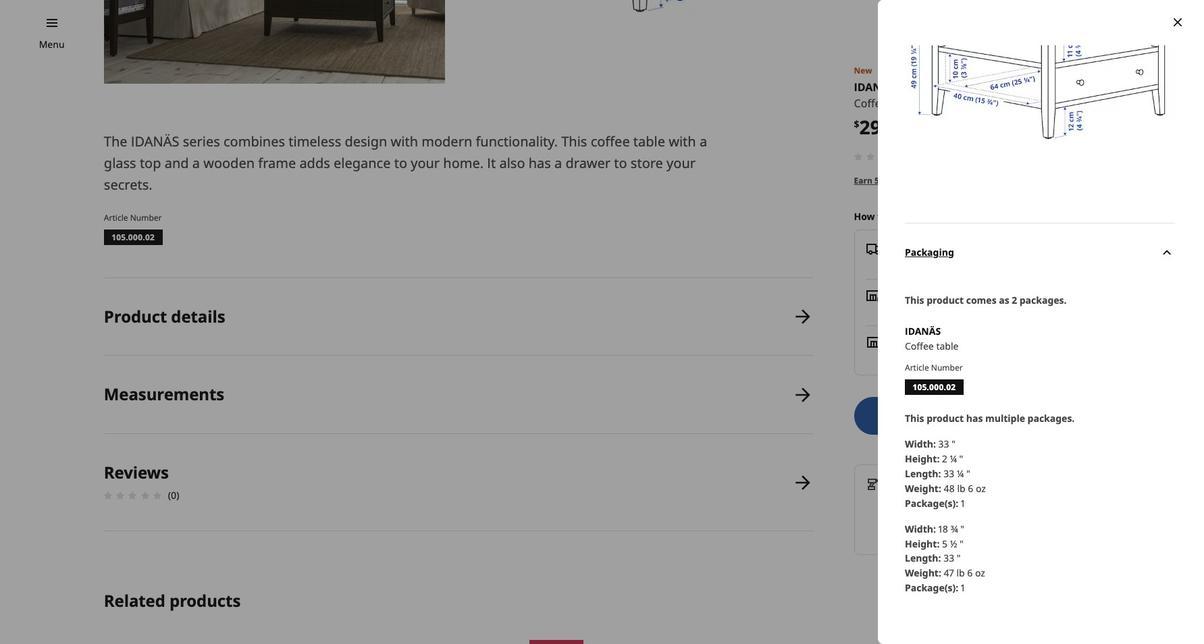 Task type: vqa. For each thing, say whether or not it's contained in the screenshot.
leftmost local
no



Task type: locate. For each thing, give the bounding box(es) containing it.
package(s)
[[905, 497, 956, 510], [905, 582, 956, 595]]

package(s) inside width : 33 " height : 2 ¼ " length : 33 ¼ " weight : 48 lb 6 oz package(s) : 1
[[905, 497, 956, 510]]

pick for pick up
[[890, 288, 909, 301]]

0 vertical spatial pick
[[890, 288, 909, 301]]

visa
[[1025, 175, 1041, 186]]

weight inside width : 18 ¾ " height : 5 ½ " length : 33 " weight : 47 lb 6 oz package(s) : 1
[[905, 567, 939, 580]]

0 horizontal spatial with
[[391, 132, 418, 150]]

1 horizontal spatial idanäs coffee table, dark brown stained, 31 1/2x31 1/2 " image
[[459, 0, 800, 84]]

1 horizontal spatial ikea
[[1004, 175, 1022, 186]]

up down pick up
[[910, 303, 923, 316]]

to left get
[[877, 210, 887, 223]]

1 horizontal spatial coffee
[[905, 339, 934, 352]]

¾
[[951, 522, 958, 535]]

assembly by taskrabbit available for 48146 estimated price $33
[[890, 477, 1001, 519]]

1 horizontal spatial has
[[966, 412, 983, 425]]

1 vertical spatial length
[[905, 552, 938, 565]]

2 vertical spatial at
[[927, 350, 935, 362]]

1 vertical spatial up
[[910, 303, 923, 316]]

1 horizontal spatial review: 0 out of 5 stars. total reviews: 0 image
[[850, 148, 915, 165]]

1 vertical spatial 105.000.02
[[913, 381, 956, 393]]

0 vertical spatial lb
[[957, 482, 966, 495]]

6 for 33 ¼ "
[[968, 482, 973, 495]]

48146 up $33
[[948, 491, 973, 504]]

has left multiple
[[966, 412, 983, 425]]

2 weight from the top
[[905, 567, 939, 580]]

idanäs down pick up at canton, mi
[[905, 325, 941, 337]]

1 vertical spatial 2
[[942, 452, 947, 465]]

1 vertical spatial pick
[[890, 303, 908, 316]]

1 in from the top
[[890, 335, 899, 348]]

ikea right the
[[1004, 175, 1022, 186]]

1 vertical spatial review: 0 out of 5 stars. total reviews: 0 image
[[100, 488, 165, 504]]

width inside width : 18 ¾ " height : 5 ½ " length : 33 " weight : 47 lb 6 oz package(s) : 1
[[905, 522, 933, 535]]

this inside the idanäs series combines timeless design with modern functionality. this coffee table with a glass top and a wooden frame adds elegance to your home. it also has a drawer to store your secrets.
[[561, 132, 587, 150]]

lb inside width : 18 ¾ " height : 5 ½ " length : 33 " weight : 47 lb 6 oz package(s) : 1
[[957, 567, 965, 580]]

delivery to 48146 available
[[893, 242, 974, 269]]

a
[[700, 132, 707, 150], [192, 154, 200, 172], [554, 154, 562, 172]]

2 width from the top
[[905, 522, 933, 535]]

design
[[345, 132, 387, 150]]

: down expect
[[938, 552, 941, 565]]

0 vertical spatial number
[[130, 212, 162, 223]]

1 vertical spatial weight
[[905, 567, 939, 580]]

1 vertical spatial this
[[905, 294, 924, 306]]

1 inside width : 18 ¾ " height : 5 ½ " length : 33 " weight : 47 lb 6 oz package(s) : 1
[[961, 582, 965, 595]]

1 vertical spatial article
[[905, 362, 929, 373]]

1 weight from the top
[[905, 482, 939, 495]]

lb right 48
[[957, 482, 966, 495]]

number down secrets.
[[130, 212, 162, 223]]

105.000.02 down secrets.
[[112, 231, 154, 243]]

1 height from the top
[[905, 452, 937, 465]]

¼ right by
[[957, 467, 964, 480]]

0 vertical spatial canton, mi button
[[936, 303, 985, 316]]

6
[[968, 482, 973, 495], [967, 567, 973, 580]]

1 for 47
[[961, 582, 965, 595]]

earn 5% in rewards at ikea using the ikea visa credit card*. details >
[[854, 175, 1132, 186]]

2 your from the left
[[667, 154, 696, 172]]

article number down secrets.
[[104, 212, 162, 223]]

"
[[1091, 96, 1095, 111], [952, 437, 956, 450], [959, 452, 963, 465], [966, 467, 970, 480], [960, 522, 964, 535], [960, 537, 964, 550], [957, 552, 961, 565]]

48146
[[946, 242, 974, 254], [948, 491, 973, 504]]

6 inside width : 18 ¾ " height : 5 ½ " length : 33 " weight : 47 lb 6 oz package(s) : 1
[[967, 567, 973, 580]]

length up for
[[905, 467, 938, 480]]

to right the elegance
[[394, 154, 407, 172]]

: left '18'
[[933, 522, 936, 535]]

2 1 from the top
[[961, 582, 965, 595]]

0 horizontal spatial store
[[631, 154, 663, 172]]

1 vertical spatial in
[[890, 350, 898, 362]]

height up assembly
[[905, 452, 937, 465]]

2 package(s) from the top
[[905, 582, 956, 595]]

>
[[1128, 175, 1132, 186]]

1 with from the left
[[391, 132, 418, 150]]

bag
[[1009, 409, 1027, 422]]

available inside delivery to 48146 available
[[906, 256, 946, 269]]

1
[[961, 497, 965, 510], [961, 582, 965, 595]]

48146 button
[[948, 491, 973, 504]]

width for width : 18 ¾ " height : 5 ½ " length : 33 " weight : 47 lb 6 oz package(s) : 1
[[905, 522, 933, 535]]

oz
[[976, 482, 986, 495], [975, 567, 985, 580]]

$ 299
[[854, 114, 893, 140]]

ikea
[[944, 175, 962, 186], [1004, 175, 1022, 186]]

store
[[631, 154, 663, 172], [902, 335, 926, 348]]

oz inside width : 33 " height : 2 ¼ " length : 33 ¼ " weight : 48 lb 6 oz package(s) : 1
[[976, 482, 986, 495]]

105.000.02
[[112, 231, 154, 243], [913, 381, 956, 393]]

your
[[411, 154, 440, 172], [667, 154, 696, 172]]

1 vertical spatial 48146
[[948, 491, 973, 504]]

0 vertical spatial has
[[529, 154, 551, 172]]

available up estimated
[[890, 491, 930, 504]]

0 vertical spatial idanäs
[[854, 80, 895, 95]]

available for assembly
[[890, 491, 930, 504]]

to inside button
[[916, 529, 925, 542]]

table right 'coffee'
[[633, 132, 665, 150]]

length down what to expect button
[[905, 552, 938, 565]]

2 pick from the top
[[890, 303, 908, 316]]

pick for pick up at canton, mi
[[890, 303, 908, 316]]

47
[[944, 567, 954, 580]]

1 1 from the top
[[961, 497, 965, 510]]

length
[[905, 467, 938, 480], [905, 552, 938, 565]]

" inside idanäs coffee table, dark brown stained, 31 1/2x31 1/2 "
[[1091, 96, 1095, 111]]

pick down pick up
[[890, 303, 908, 316]]

1 vertical spatial product
[[927, 412, 964, 425]]

0 horizontal spatial idanäs coffee table, dark brown stained, 31 1/2x31 1/2 " image
[[104, 0, 445, 84]]

33
[[938, 437, 949, 450], [944, 467, 954, 480], [944, 552, 954, 565]]

available for delivery
[[906, 256, 946, 269]]

48146 inside assembly by taskrabbit available for 48146 estimated price $33
[[948, 491, 973, 504]]

1 vertical spatial height
[[905, 537, 937, 550]]

package(s) inside width : 18 ¾ " height : 5 ½ " length : 33 " weight : 47 lb 6 oz package(s) : 1
[[905, 582, 956, 595]]

0 horizontal spatial a
[[192, 154, 200, 172]]

1 vertical spatial available
[[890, 491, 930, 504]]

product left add
[[927, 412, 964, 425]]

0 horizontal spatial your
[[411, 154, 440, 172]]

0 horizontal spatial article
[[104, 212, 128, 223]]

oz inside width : 18 ¾ " height : 5 ½ " length : 33 " weight : 47 lb 6 oz package(s) : 1
[[975, 567, 985, 580]]

canton,
[[936, 303, 971, 316], [938, 350, 972, 362]]

1 horizontal spatial 2
[[1012, 294, 1017, 306]]

lb right 47
[[957, 567, 965, 580]]

1 ikea from the left
[[944, 175, 962, 186]]

with
[[391, 132, 418, 150], [669, 132, 696, 150]]

in left idanäs coffee table on the right bottom of page
[[890, 335, 899, 348]]

: left 47
[[939, 567, 941, 580]]

frame
[[258, 154, 296, 172]]

: left $33
[[956, 497, 958, 510]]

0 horizontal spatial table
[[633, 132, 665, 150]]

0 vertical spatial in
[[890, 335, 899, 348]]

0 vertical spatial article number
[[104, 212, 162, 223]]

2 right as
[[1012, 294, 1017, 306]]

mi for pick up at canton, mi
[[973, 303, 985, 316]]

2 horizontal spatial idanäs
[[905, 325, 941, 337]]

in for in store
[[890, 335, 899, 348]]

up
[[912, 288, 925, 301], [910, 303, 923, 316]]

table
[[633, 132, 665, 150], [936, 339, 959, 352]]

idanäs for idanäs coffee table, dark brown stained, 31 1/2x31 1/2 "
[[854, 80, 895, 95]]

this for this product has multiple packages.
[[905, 412, 924, 425]]

idanäs inside idanäs coffee table
[[905, 325, 941, 337]]

assembly
[[890, 477, 935, 489]]

up up pick up at canton, mi
[[912, 288, 925, 301]]

2 length from the top
[[905, 552, 938, 565]]

table right stock
[[936, 339, 959, 352]]

0 vertical spatial packages.
[[1020, 294, 1067, 306]]

1 vertical spatial has
[[966, 412, 983, 425]]

number
[[130, 212, 162, 223], [931, 362, 963, 373]]

1 vertical spatial canton, mi button
[[938, 350, 986, 362]]

0 vertical spatial table
[[633, 132, 665, 150]]

packages. right bag
[[1028, 412, 1075, 425]]

1 vertical spatial table
[[936, 339, 959, 352]]

as
[[999, 294, 1009, 306]]

31 1/2x31 1/2 " button
[[1025, 95, 1095, 112]]

width up assembly
[[905, 437, 933, 450]]

mi left as
[[973, 303, 985, 316]]

0 vertical spatial oz
[[976, 482, 986, 495]]

article down secrets.
[[104, 212, 128, 223]]

1 package(s) from the top
[[905, 497, 956, 510]]

1 horizontal spatial idanäs
[[854, 80, 895, 95]]

1 horizontal spatial with
[[669, 132, 696, 150]]

in left stock
[[890, 350, 898, 362]]

idanäs
[[854, 80, 895, 95], [131, 132, 179, 150], [905, 325, 941, 337]]

" up 48146 button
[[966, 467, 970, 480]]

0 vertical spatial article
[[104, 212, 128, 223]]

0 vertical spatial review: 0 out of 5 stars. total reviews: 0 image
[[850, 148, 915, 165]]

2 vertical spatial this
[[905, 412, 924, 425]]

product details button
[[104, 278, 813, 356]]

1 vertical spatial lb
[[957, 567, 965, 580]]

lb for 48
[[957, 482, 966, 495]]

1 length from the top
[[905, 467, 938, 480]]

coffee inside idanäs coffee table
[[905, 339, 934, 352]]

oz for 48 lb 6 oz
[[976, 482, 986, 495]]

idanäs for idanäs coffee table
[[905, 325, 941, 337]]

in
[[889, 175, 896, 186]]

0 vertical spatial mi
[[973, 303, 985, 316]]

product
[[927, 294, 964, 306], [927, 412, 964, 425]]

store right the drawer
[[631, 154, 663, 172]]

(0)
[[168, 489, 179, 502]]

0 vertical spatial up
[[912, 288, 925, 301]]

1 vertical spatial package(s)
[[905, 582, 956, 595]]

1 inside width : 33 " height : 2 ¼ " length : 33 ¼ " weight : 48 lb 6 oz package(s) : 1
[[961, 497, 965, 510]]

has right also at the left of the page
[[529, 154, 551, 172]]

idanäs inside the idanäs series combines timeless design with modern functionality. this coffee table with a glass top and a wooden frame adds elegance to your home. it also has a drawer to store your secrets.
[[131, 132, 179, 150]]

width : 33 " height : 2 ¼ " length : 33 ¼ " weight : 48 lb 6 oz package(s) : 1
[[905, 437, 986, 510]]

in stock at canton, mi group
[[890, 350, 986, 362]]

idanäs inside idanäs coffee table, dark brown stained, 31 1/2x31 1/2 "
[[854, 80, 895, 95]]

idanäs coffee table
[[905, 325, 959, 352]]

coffee
[[854, 96, 887, 111], [905, 339, 934, 352]]

ikea left using
[[944, 175, 962, 186]]

1 vertical spatial oz
[[975, 567, 985, 580]]

at up idanäs coffee table on the right bottom of page
[[925, 303, 934, 316]]

1 horizontal spatial 105.000.02
[[913, 381, 956, 393]]

article number down idanäs coffee table on the right bottom of page
[[905, 362, 963, 373]]

pick up pick up at canton, mi
[[890, 288, 909, 301]]

canton, up idanäs coffee table on the right bottom of page
[[936, 303, 971, 316]]

idanäs coffee table heading
[[905, 324, 1175, 339]]

height left 5
[[905, 537, 937, 550]]

height
[[905, 452, 937, 465], [905, 537, 937, 550]]

0 vertical spatial 6
[[968, 482, 973, 495]]

oz right 47
[[975, 567, 985, 580]]

this up in store
[[905, 294, 924, 306]]

available inside assembly by taskrabbit available for 48146 estimated price $33
[[890, 491, 930, 504]]

has
[[529, 154, 551, 172], [966, 412, 983, 425]]

6 right 48
[[968, 482, 973, 495]]

delivery
[[893, 242, 932, 254]]

review: 0 out of 5 stars. total reviews: 0 image down reviews in the left of the page
[[100, 488, 165, 504]]

6 inside width : 33 " height : 2 ¼ " length : 33 ¼ " weight : 48 lb 6 oz package(s) : 1
[[968, 482, 973, 495]]

0 vertical spatial package(s)
[[905, 497, 956, 510]]

0 vertical spatial canton,
[[936, 303, 971, 316]]

1 vertical spatial 1
[[961, 582, 965, 595]]

weight left 47
[[905, 567, 939, 580]]

1 vertical spatial article number
[[905, 362, 963, 373]]

idanäs down new
[[854, 80, 895, 95]]

2 vertical spatial idanäs
[[905, 325, 941, 337]]

to for what to expect
[[916, 529, 925, 542]]

at right rewards
[[933, 175, 942, 186]]

0 vertical spatial height
[[905, 452, 937, 465]]

review: 0 out of 5 stars. total reviews: 0 image
[[850, 148, 915, 165], [100, 488, 165, 504]]

canton, mi button up idanäs coffee table on the right bottom of page
[[936, 303, 985, 316]]

0 horizontal spatial has
[[529, 154, 551, 172]]

product for has
[[927, 412, 964, 425]]

package(s) down by
[[905, 497, 956, 510]]

idanäs coffee table, dark brown stained, 31 1/2x31 1/2 " image
[[104, 0, 445, 84], [459, 0, 800, 84], [905, 0, 1175, 196]]

0 vertical spatial available
[[906, 256, 946, 269]]

1 horizontal spatial your
[[667, 154, 696, 172]]

number down idanäs coffee table on the right bottom of page
[[931, 362, 963, 373]]

lb
[[957, 482, 966, 495], [957, 567, 965, 580]]

1 vertical spatial idanäs
[[131, 132, 179, 150]]

available
[[906, 256, 946, 269], [890, 491, 930, 504]]

product left comes
[[927, 294, 964, 306]]

to for add to bag
[[996, 409, 1006, 422]]

length inside width : 18 ¾ " height : 5 ½ " length : 33 " weight : 47 lb 6 oz package(s) : 1
[[905, 552, 938, 565]]

1 horizontal spatial table
[[936, 339, 959, 352]]

33 up 48
[[944, 467, 954, 480]]

to inside delivery to 48146 available
[[934, 242, 944, 254]]

0 vertical spatial weight
[[905, 482, 939, 495]]

canton, mi button right stock
[[938, 350, 986, 362]]

2 up by
[[942, 452, 947, 465]]

1 vertical spatial packages.
[[1028, 412, 1075, 425]]

available down the delivery
[[906, 256, 946, 269]]

0 vertical spatial store
[[631, 154, 663, 172]]

dialog
[[878, 0, 1202, 644]]

48146 right the delivery
[[946, 242, 974, 254]]

review: 0 out of 5 stars. total reviews: 0 image up the 5%
[[850, 148, 915, 165]]

0 vertical spatial coffee
[[854, 96, 887, 111]]

to
[[394, 154, 407, 172], [614, 154, 627, 172], [877, 210, 887, 223], [934, 242, 944, 254], [996, 409, 1006, 422], [916, 529, 925, 542]]

1 vertical spatial number
[[931, 362, 963, 373]]

105.000.02 down in stock at canton, mi "group"
[[913, 381, 956, 393]]

0 horizontal spatial review: 0 out of 5 stars. total reviews: 0 image
[[100, 488, 165, 504]]

measurements button
[[104, 356, 813, 434]]

: up assembly
[[933, 437, 936, 450]]

2 idanäs coffee table, dark brown stained, 31 1/2x31 1/2 " image from the left
[[459, 0, 800, 84]]

mi right idanäs coffee table on the right bottom of page
[[975, 350, 986, 362]]

1 vertical spatial at
[[925, 303, 934, 316]]

coffee inside idanäs coffee table, dark brown stained, 31 1/2x31 1/2 "
[[854, 96, 887, 111]]

weight inside width : 33 " height : 2 ¼ " length : 33 ¼ " weight : 48 lb 6 oz package(s) : 1
[[905, 482, 939, 495]]

oz right 48146 button
[[976, 482, 986, 495]]

$33
[[961, 506, 977, 519]]

glass
[[104, 154, 136, 172]]

menu
[[39, 38, 65, 51]]

at right stock
[[927, 350, 935, 362]]

to down 'coffee'
[[614, 154, 627, 172]]

width inside width : 33 " height : 2 ¼ " length : 33 ¼ " weight : 48 lb 6 oz package(s) : 1
[[905, 437, 933, 450]]

33 up by
[[938, 437, 949, 450]]

product details heading
[[104, 305, 225, 327]]

lb inside width : 33 " height : 2 ¼ " length : 33 ¼ " weight : 48 lb 6 oz package(s) : 1
[[957, 482, 966, 495]]

: up by
[[937, 452, 940, 465]]

1 horizontal spatial store
[[902, 335, 926, 348]]

to left bag
[[996, 409, 1006, 422]]

0 vertical spatial 1
[[961, 497, 965, 510]]

the
[[988, 175, 1002, 186]]

article
[[104, 212, 128, 223], [905, 362, 929, 373]]

to right what
[[916, 529, 925, 542]]

0 vertical spatial 2
[[1012, 294, 1017, 306]]

what to expect
[[890, 529, 956, 542]]

add
[[975, 409, 994, 422]]

this
[[561, 132, 587, 150], [905, 294, 924, 306], [905, 412, 924, 425]]

" right 1/2
[[1091, 96, 1095, 111]]

to for delivery to 48146 available
[[934, 242, 944, 254]]

lb for 47
[[957, 567, 965, 580]]

canton, right stock
[[938, 350, 972, 362]]

1 width from the top
[[905, 437, 933, 450]]

width down estimated
[[905, 522, 933, 535]]

1/2
[[1073, 96, 1088, 111]]

store inside the idanäs series combines timeless design with modern functionality. this coffee table with a glass top and a wooden frame adds elegance to your home. it also has a drawer to store your secrets.
[[631, 154, 663, 172]]

2 ikea from the left
[[1004, 175, 1022, 186]]

1 horizontal spatial article
[[905, 362, 929, 373]]

0 vertical spatial 48146
[[946, 242, 974, 254]]

article down in store
[[905, 362, 929, 373]]

1 for 48
[[961, 497, 965, 510]]

1 pick from the top
[[890, 288, 909, 301]]

this up the drawer
[[561, 132, 587, 150]]

this down stock
[[905, 412, 924, 425]]

to inside button
[[996, 409, 1006, 422]]

2 product from the top
[[927, 412, 964, 425]]

: down ½
[[956, 582, 958, 595]]

width
[[905, 437, 933, 450], [905, 522, 933, 535]]

33 up 47
[[944, 552, 954, 565]]

product
[[104, 305, 167, 327]]

1 vertical spatial width
[[905, 522, 933, 535]]

list containing product details
[[100, 278, 813, 532]]

rotate 180 image
[[1159, 245, 1175, 261]]

6 right 47
[[967, 567, 973, 580]]

weight up estimated
[[905, 482, 939, 495]]

¼ up 48
[[950, 452, 957, 465]]

to right the delivery
[[934, 242, 944, 254]]

1 horizontal spatial article number
[[905, 362, 963, 373]]

2 horizontal spatial idanäs coffee table, dark brown stained, 31 1/2x31 1/2 " image
[[905, 0, 1175, 196]]

0 horizontal spatial idanäs
[[131, 132, 179, 150]]

1 vertical spatial 6
[[967, 567, 973, 580]]

: left 5
[[937, 537, 940, 550]]

list
[[100, 278, 813, 532]]

packages. up idanäs coffee table heading
[[1020, 294, 1067, 306]]

0 horizontal spatial number
[[130, 212, 162, 223]]

0 vertical spatial this
[[561, 132, 587, 150]]

canton, mi button
[[936, 303, 985, 316], [938, 350, 986, 362]]

2 in from the top
[[890, 350, 898, 362]]

idanäs up top
[[131, 132, 179, 150]]

0 vertical spatial width
[[905, 437, 933, 450]]

table inside the idanäs series combines timeless design with modern functionality. this coffee table with a glass top and a wooden frame adds elegance to your home. it also has a drawer to store your secrets.
[[633, 132, 665, 150]]

0 vertical spatial length
[[905, 467, 938, 480]]

to for how to get it
[[877, 210, 887, 223]]

get
[[890, 210, 905, 223]]

0 horizontal spatial 105.000.02
[[112, 231, 154, 243]]

package(s) down 47
[[905, 582, 956, 595]]

how to get it
[[854, 210, 914, 223]]

1 product from the top
[[927, 294, 964, 306]]

0 horizontal spatial ikea
[[944, 175, 962, 186]]

at
[[933, 175, 942, 186], [925, 303, 934, 316], [927, 350, 935, 362]]

store up stock
[[902, 335, 926, 348]]

1 vertical spatial coffee
[[905, 339, 934, 352]]

105.000.02 inside dialog
[[913, 381, 956, 393]]

18
[[938, 522, 948, 535]]

2 vertical spatial 33
[[944, 552, 954, 565]]

:
[[933, 437, 936, 450], [937, 452, 940, 465], [938, 467, 941, 480], [939, 482, 941, 495], [956, 497, 958, 510], [933, 522, 936, 535], [937, 537, 940, 550], [938, 552, 941, 565], [939, 567, 941, 580], [956, 582, 958, 595]]

1 vertical spatial mi
[[975, 350, 986, 362]]

2 height from the top
[[905, 537, 937, 550]]



Task type: describe. For each thing, give the bounding box(es) containing it.
the idanäs series combines timeless design with modern functionality. this coffee table with a glass top and a wooden frame adds elegance to your home. it also has a drawer to store your secrets.
[[104, 132, 707, 194]]

details
[[1097, 175, 1126, 186]]

timeless
[[289, 132, 341, 150]]

" right ½
[[960, 537, 964, 550]]

dark
[[921, 96, 944, 111]]

dialog containing packaging
[[878, 0, 1202, 644]]

oz for 47 lb 6 oz
[[975, 567, 985, 580]]

2 with from the left
[[669, 132, 696, 150]]

weight for length
[[905, 567, 939, 580]]

table,
[[890, 96, 918, 111]]

adds
[[299, 154, 330, 172]]

height inside width : 33 " height : 2 ¼ " length : 33 ¼ " weight : 48 lb 6 oz package(s) : 1
[[905, 452, 937, 465]]

it
[[487, 154, 496, 172]]

table inside idanäs coffee table
[[936, 339, 959, 352]]

" up taskrabbit
[[959, 452, 963, 465]]

product details
[[104, 305, 225, 327]]

½
[[950, 537, 957, 550]]

related products
[[104, 590, 241, 612]]

1 vertical spatial 33
[[944, 467, 954, 480]]

reviews heading
[[104, 461, 169, 484]]

: up for
[[938, 467, 941, 480]]

idanäs coffee table, dark brown stained, 31 1/2x31 1/2 "
[[854, 80, 1095, 111]]

" down ½
[[957, 552, 961, 565]]

drawer
[[566, 154, 611, 172]]

new
[[854, 65, 872, 76]]

0 vertical spatial ¼
[[950, 452, 957, 465]]

using
[[964, 175, 986, 186]]

stock
[[901, 350, 924, 362]]

series
[[183, 132, 220, 150]]

0 horizontal spatial article number
[[104, 212, 162, 223]]

2 inside width : 33 " height : 2 ¼ " length : 33 ¼ " weight : 48 lb 6 oz package(s) : 1
[[942, 452, 947, 465]]

pick up at canton, mi
[[890, 303, 985, 316]]

elegance
[[334, 154, 391, 172]]

coffee
[[591, 132, 630, 150]]

299
[[859, 114, 893, 140]]

1 horizontal spatial number
[[931, 362, 963, 373]]

" right ¾ on the bottom right
[[960, 522, 964, 535]]

48146 inside delivery to 48146 available
[[946, 242, 974, 254]]

1 vertical spatial ¼
[[957, 467, 964, 480]]

up for pick up at canton, mi
[[910, 303, 923, 316]]

hemnes coffee table, black-brown, 35 3/8x35 3/8 " image
[[742, 640, 941, 644]]

trulstorp coffee table, black-brown, 45 1/4x27 1/2 " image
[[529, 640, 728, 644]]

height inside width : 18 ¾ " height : 5 ½ " length : 33 " weight : 47 lb 6 oz package(s) : 1
[[905, 537, 937, 550]]

package(s) for 47
[[905, 582, 956, 595]]

5%
[[875, 175, 887, 186]]

canton, mi button for in stock at
[[938, 350, 986, 362]]

canton, for in stock at
[[938, 350, 972, 362]]

in stock at canton, mi
[[890, 350, 986, 362]]

width : 18 ¾ " height : 5 ½ " length : 33 " weight : 47 lb 6 oz package(s) : 1
[[905, 522, 985, 595]]

expect
[[927, 529, 956, 542]]

details
[[171, 305, 225, 327]]

3 idanäs coffee table, dark brown stained, 31 1/2x31 1/2 " image from the left
[[905, 0, 1175, 196]]

canton, mi button for pick up at
[[936, 303, 985, 316]]

up for pick up
[[912, 288, 925, 301]]

home.
[[443, 154, 484, 172]]

this product comes as 2 packages.
[[905, 294, 1067, 306]]

by
[[937, 477, 948, 489]]

1 your from the left
[[411, 154, 440, 172]]

has inside dialog
[[966, 412, 983, 425]]

taskrabbit
[[951, 477, 1001, 489]]

0 vertical spatial 105.000.02
[[112, 231, 154, 243]]

brown
[[947, 96, 979, 111]]

wooden
[[203, 154, 255, 172]]

earn 5% in rewards at ikea using the ikea visa credit card*. details > button
[[854, 175, 1132, 187]]

width for width : 33 " height : 2 ¼ " length : 33 ¼ " weight : 48 lb 6 oz package(s) : 1
[[905, 437, 933, 450]]

what
[[890, 529, 913, 542]]

coffee for idanäs coffee table, dark brown stained, 31 1/2x31 1/2 "
[[854, 96, 887, 111]]

at for pick up
[[925, 303, 934, 316]]

earn
[[854, 175, 872, 186]]

multiple
[[985, 412, 1025, 425]]

rewards
[[899, 175, 931, 186]]

credit
[[1043, 175, 1068, 186]]

the
[[104, 132, 127, 150]]

weight for :
[[905, 482, 939, 495]]

menu button
[[39, 37, 65, 52]]

length inside width : 33 " height : 2 ¼ " length : 33 ¼ " weight : 48 lb 6 oz package(s) : 1
[[905, 467, 938, 480]]

and
[[165, 154, 189, 172]]

packaging button
[[905, 223, 1175, 282]]

for
[[932, 491, 945, 504]]

2 horizontal spatial a
[[700, 132, 707, 150]]

in store
[[890, 335, 926, 348]]

6 for 33 "
[[967, 567, 973, 580]]

1 idanäs coffee table, dark brown stained, 31 1/2x31 1/2 " image from the left
[[104, 0, 445, 84]]

5
[[942, 537, 948, 550]]

also
[[499, 154, 525, 172]]

$
[[854, 118, 859, 130]]

price
[[937, 506, 959, 519]]

packaging
[[905, 246, 954, 259]]

stained,
[[982, 96, 1022, 111]]

secrets.
[[104, 175, 152, 194]]

related
[[104, 590, 165, 612]]

measurements heading
[[104, 383, 224, 406]]

pick up
[[890, 288, 925, 301]]

products
[[169, 590, 241, 612]]

estimated
[[890, 506, 934, 519]]

coffee for idanäs coffee table
[[905, 339, 934, 352]]

in for in stock at canton, mi
[[890, 350, 898, 362]]

add to bag
[[975, 409, 1027, 422]]

card*.
[[1070, 175, 1095, 186]]

combines
[[224, 132, 285, 150]]

this for this product comes as 2 packages.
[[905, 294, 924, 306]]

add to bag button
[[854, 397, 1148, 435]]

reviews
[[104, 461, 169, 484]]

product for comes
[[927, 294, 964, 306]]

1/2x31
[[1039, 96, 1070, 111]]

canton, for pick up at
[[936, 303, 971, 316]]

has inside the idanäs series combines timeless design with modern functionality. this coffee table with a glass top and a wooden frame adds elegance to your home. it also has a drawer to store your secrets.
[[529, 154, 551, 172]]

mi for in stock at canton, mi
[[975, 350, 986, 362]]

" down this product has multiple packages.
[[952, 437, 956, 450]]

1 vertical spatial store
[[902, 335, 926, 348]]

31
[[1025, 96, 1036, 111]]

package(s) for 48
[[905, 497, 956, 510]]

48
[[944, 482, 955, 495]]

article number inside dialog
[[905, 362, 963, 373]]

: left 48
[[939, 482, 941, 495]]

comes
[[966, 294, 996, 306]]

at inside earn 5% in rewards at ikea using the ikea visa credit card*. details > button
[[933, 175, 942, 186]]

review: 0 out of 5 stars. total reviews: 0 image inside list
[[100, 488, 165, 504]]

it
[[908, 210, 914, 223]]

1 horizontal spatial a
[[554, 154, 562, 172]]

33 inside width : 18 ¾ " height : 5 ½ " length : 33 " weight : 47 lb 6 oz package(s) : 1
[[944, 552, 954, 565]]

0 vertical spatial 33
[[938, 437, 949, 450]]

functionality.
[[476, 132, 558, 150]]

modern
[[422, 132, 472, 150]]

what to expect button
[[890, 529, 956, 543]]

pick up at canton, mi group
[[890, 303, 985, 316]]

how
[[854, 210, 875, 223]]

top
[[140, 154, 161, 172]]

at for in store
[[927, 350, 935, 362]]



